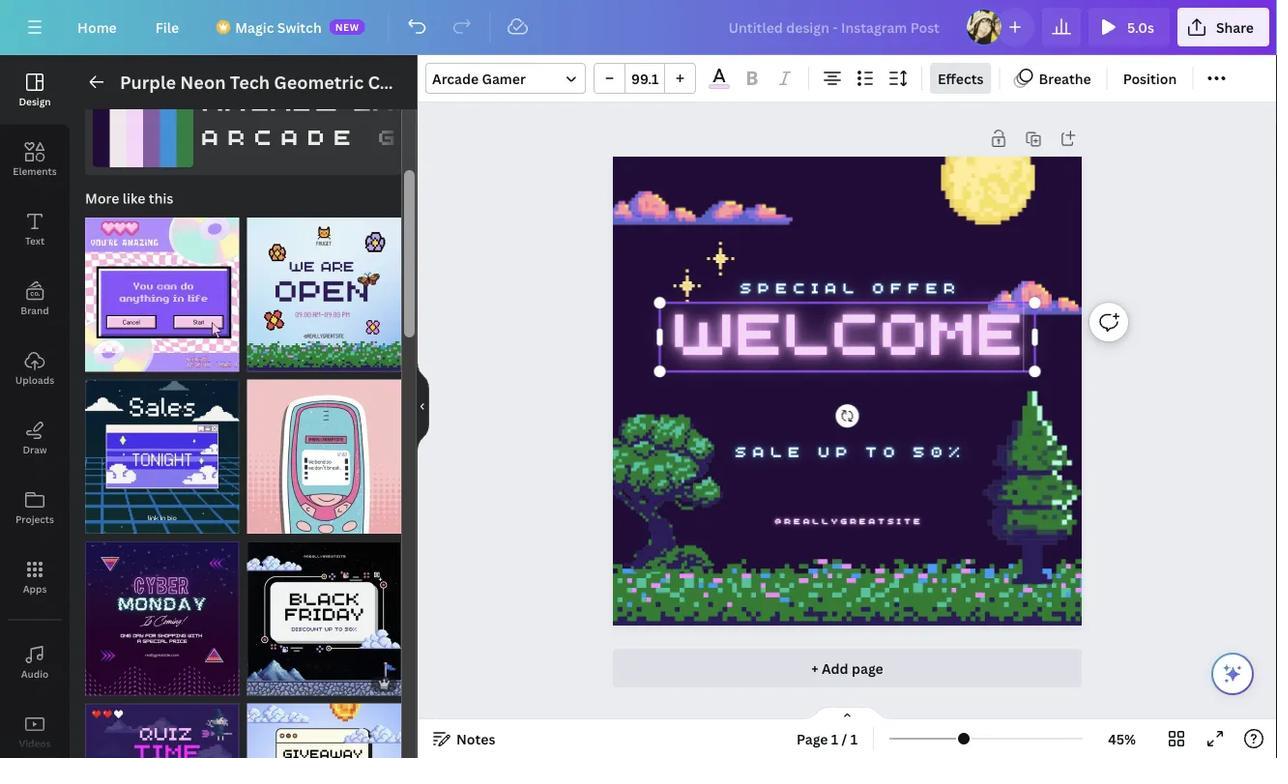 Task type: describe. For each thing, give the bounding box(es) containing it.
side panel tab list
[[0, 55, 70, 758]]

notes button
[[425, 723, 503, 754]]

+ add page button
[[613, 649, 1082, 687]]

@reallygreatsite
[[775, 515, 923, 526]]

colorful floral pixel open sign instagram post image
[[247, 218, 401, 372]]

5
[[120, 677, 127, 690]]

gamer for arcade gamer arcade gamer
[[349, 76, 463, 118]]

geometric
[[274, 70, 364, 94]]

home link
[[62, 8, 132, 46]]

text button
[[0, 194, 70, 264]]

colorful floral pixel open sign instagram post group
[[247, 206, 401, 372]]

pink cyan white illustration retro cell phone daily motivation quote instagram post image
[[247, 380, 401, 534]]

arcade for arcade gamer
[[432, 69, 479, 88]]

breathe button
[[1008, 63, 1099, 94]]

45% button
[[1091, 723, 1154, 754]]

special
[[740, 276, 861, 297]]

share
[[1216, 18, 1254, 36]]

main menu bar
[[0, 0, 1277, 55]]

more like this
[[85, 189, 173, 207]]

gamer for arcade gamer
[[482, 69, 526, 88]]

show pages image
[[801, 706, 894, 721]]

– – number field
[[631, 69, 658, 88]]

file
[[155, 18, 179, 36]]

uploads button
[[0, 334, 70, 403]]

page
[[852, 659, 884, 677]]

dark blue night sky illustrative quiz time game instagram post image
[[85, 703, 239, 758]]

projects button
[[0, 473, 70, 542]]

arcade gamer button
[[425, 63, 586, 94]]

arcade for arcade gamer arcade gamer
[[201, 76, 338, 118]]

brand button
[[0, 264, 70, 334]]

5.0s
[[1127, 18, 1154, 36]]

share button
[[1178, 8, 1270, 46]]

page
[[797, 730, 828, 748]]

2 horizontal spatial 1
[[851, 730, 858, 748]]

50%
[[913, 440, 966, 461]]

switch
[[277, 18, 322, 36]]

canva assistant image
[[1221, 662, 1244, 686]]

of
[[103, 677, 118, 690]]

sale
[[735, 440, 806, 461]]

black and neon green retro geometric black friday instagram post group
[[247, 530, 401, 696]]

purple
[[120, 70, 176, 94]]

/
[[842, 730, 847, 748]]

dark blue night sky illustrative quiz time game instagram post group
[[85, 692, 239, 758]]

apps
[[23, 582, 47, 595]]

arcade gamer arcade gamer
[[201, 76, 511, 151]]

up
[[818, 440, 854, 461]]

hide image
[[417, 360, 429, 453]]

black and neon green retro geometric black friday instagram post image
[[247, 541, 401, 696]]

file button
[[140, 8, 195, 46]]

design
[[19, 95, 51, 108]]

sale up to 50%
[[735, 440, 966, 461]]

videos button
[[0, 697, 70, 758]]

notes
[[456, 730, 496, 748]]

audio
[[21, 667, 49, 680]]

blue animated pixel computer retro sale night instagram post group
[[85, 368, 239, 534]]

instagram
[[496, 70, 581, 94]]

arcade gamer
[[432, 69, 526, 88]]

post
[[585, 70, 623, 94]]



Task type: vqa. For each thing, say whether or not it's contained in the screenshot.
3rd the Website from left
no



Task type: locate. For each thing, give the bounding box(es) containing it.
uploads
[[15, 373, 54, 386]]

brand
[[21, 304, 49, 317]]

1 inside purple and pink neon cyber monday carousel instagram post group
[[95, 677, 100, 690]]

cyber
[[368, 70, 419, 94]]

5.0s button
[[1089, 8, 1170, 46]]

elements
[[13, 164, 57, 177]]

purple and blue retro vintage giveaway instagram post group
[[247, 692, 401, 758]]

magic switch
[[235, 18, 322, 36]]

group
[[594, 63, 696, 94]]

position button
[[1116, 63, 1185, 94]]

audio button
[[0, 628, 70, 697]]

+ add page
[[811, 659, 884, 677]]

1 of 5
[[95, 677, 127, 690]]

45%
[[1108, 730, 1136, 748]]

purple neon tech geometric cyber monday instagram post
[[120, 70, 623, 94]]

home
[[77, 18, 117, 36]]

this
[[149, 189, 173, 207]]

gamer inside "dropdown button"
[[482, 69, 526, 88]]

new
[[335, 20, 359, 33]]

0 horizontal spatial 1
[[95, 677, 100, 690]]

design button
[[0, 55, 70, 125]]

neon
[[180, 70, 226, 94]]

text
[[25, 234, 45, 247]]

more
[[85, 189, 119, 207]]

modern y2k motivational instagram post group
[[85, 206, 239, 372]]

tech
[[230, 70, 270, 94]]

like
[[123, 189, 145, 207]]

offer
[[873, 276, 961, 297]]

videos
[[19, 737, 51, 750]]

1 right /
[[851, 730, 858, 748]]

1 left /
[[831, 730, 839, 748]]

arcade inside "dropdown button"
[[432, 69, 479, 88]]

elements button
[[0, 125, 70, 194]]

apps button
[[0, 542, 70, 612]]

1 left of
[[95, 677, 100, 690]]

arcade down magic switch
[[201, 76, 338, 118]]

magic
[[235, 18, 274, 36]]

page 1 / 1
[[797, 730, 858, 748]]

arcade right cyber
[[432, 69, 479, 88]]

+
[[811, 659, 819, 677]]

blue animated pixel computer retro sale night instagram post image
[[85, 380, 239, 534]]

gamer
[[482, 69, 526, 88], [349, 76, 463, 118], [378, 119, 511, 151]]

Design title text field
[[713, 8, 957, 46]]

draw button
[[0, 403, 70, 473]]

pink cyan white illustration retro cell phone daily motivation quote instagram post group
[[247, 368, 401, 534]]

welcome
[[671, 282, 1024, 371]]

purple and pink neon cyber monday carousel instagram post group
[[85, 530, 239, 696]]

add
[[822, 659, 849, 677]]

to
[[866, 440, 901, 461]]

breathe
[[1039, 69, 1091, 88]]

#f9d4fa image
[[709, 84, 730, 89]]

1 horizontal spatial 1
[[831, 730, 839, 748]]

modern y2k motivational instagram post image
[[85, 218, 239, 372]]

1
[[95, 677, 100, 690], [831, 730, 839, 748], [851, 730, 858, 748]]

projects
[[15, 512, 54, 526]]

position
[[1123, 69, 1177, 88]]

arcade
[[432, 69, 479, 88], [201, 76, 338, 118], [201, 119, 360, 151]]

draw
[[23, 443, 47, 456]]

special offer
[[740, 276, 961, 297]]

Welcome text field
[[660, 282, 1035, 371]]

effects
[[938, 69, 984, 88]]

monday
[[423, 70, 492, 94]]

purple and blue retro vintage giveaway instagram post image
[[247, 703, 401, 758]]

arcade down tech
[[201, 119, 360, 151]]

#f9d4fa image
[[709, 84, 730, 89]]

effects button
[[930, 63, 992, 94]]



